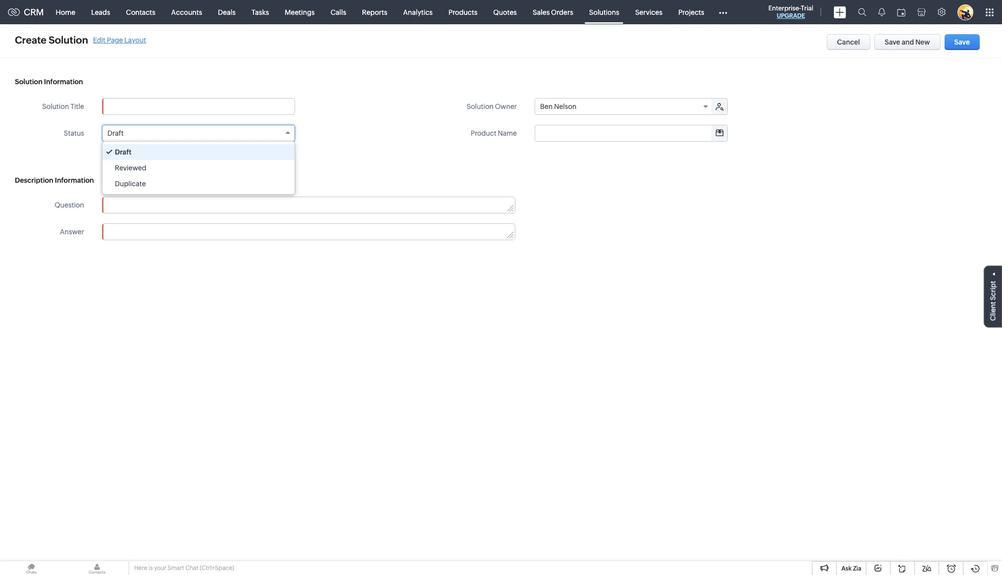 Task type: vqa. For each thing, say whether or not it's contained in the screenshot.
Information associated with Solution Information
yes



Task type: describe. For each thing, give the bounding box(es) containing it.
Draft field
[[102, 125, 295, 142]]

status
[[64, 129, 84, 137]]

projects
[[679, 8, 705, 16]]

is
[[149, 565, 153, 572]]

layout
[[124, 36, 146, 44]]

chat
[[185, 565, 199, 572]]

products link
[[441, 0, 486, 24]]

tasks
[[252, 8, 269, 16]]

cancel button
[[827, 34, 871, 50]]

solution for solution information
[[15, 78, 42, 86]]

create menu element
[[828, 0, 852, 24]]

page
[[107, 36, 123, 44]]

save for save and new
[[885, 38, 901, 46]]

signals element
[[873, 0, 892, 24]]

leads link
[[83, 0, 118, 24]]

ask
[[842, 565, 852, 572]]

here
[[134, 565, 147, 572]]

Other Modules field
[[713, 4, 734, 20]]

description information
[[15, 176, 94, 184]]

save and new button
[[875, 34, 941, 50]]

ask zia
[[842, 565, 862, 572]]

name
[[498, 129, 517, 137]]

signals image
[[879, 8, 886, 16]]

your
[[154, 565, 166, 572]]

save button
[[945, 34, 980, 50]]

list box containing draft
[[103, 142, 295, 194]]

solution owner
[[467, 103, 517, 110]]

home
[[56, 8, 75, 16]]

leads
[[91, 8, 110, 16]]

deals
[[218, 8, 236, 16]]

contacts
[[126, 8, 155, 16]]

create
[[15, 34, 47, 46]]

draft inside field
[[107, 129, 124, 137]]

reports
[[362, 8, 387, 16]]

save for save
[[955, 38, 970, 46]]

save and new
[[885, 38, 930, 46]]

enterprise-trial upgrade
[[769, 4, 814, 19]]

draft inside option
[[115, 148, 132, 156]]

deals link
[[210, 0, 244, 24]]

new
[[916, 38, 930, 46]]

edit page layout link
[[93, 36, 146, 44]]

profile image
[[958, 4, 974, 20]]

analytics link
[[395, 0, 441, 24]]

ben
[[540, 103, 553, 110]]

here is your smart chat (ctrl+space)
[[134, 565, 234, 572]]

upgrade
[[777, 12, 805, 19]]

description
[[15, 176, 53, 184]]

product name
[[471, 129, 517, 137]]

create menu image
[[834, 6, 846, 18]]

sales
[[533, 8, 550, 16]]

solution information
[[15, 78, 83, 86]]

quotes
[[493, 8, 517, 16]]

and
[[902, 38, 914, 46]]



Task type: locate. For each thing, give the bounding box(es) containing it.
crm link
[[8, 7, 44, 17]]

create solution edit page layout
[[15, 34, 146, 46]]

solution for solution title
[[42, 103, 69, 110]]

contacts image
[[66, 561, 128, 575]]

sales orders
[[533, 8, 573, 16]]

None text field
[[535, 125, 728, 141], [103, 197, 515, 213], [535, 125, 728, 141], [103, 197, 515, 213]]

list box
[[103, 142, 295, 194]]

None text field
[[102, 98, 295, 115], [103, 224, 515, 240], [102, 98, 295, 115], [103, 224, 515, 240]]

information
[[44, 78, 83, 86], [55, 176, 94, 184]]

accounts
[[171, 8, 202, 16]]

solution left title
[[42, 103, 69, 110]]

accounts link
[[163, 0, 210, 24]]

save down profile element
[[955, 38, 970, 46]]

meetings link
[[277, 0, 323, 24]]

analytics
[[403, 8, 433, 16]]

information up solution title
[[44, 78, 83, 86]]

profile element
[[952, 0, 980, 24]]

solution for solution owner
[[467, 103, 494, 110]]

meetings
[[285, 8, 315, 16]]

nelson
[[554, 103, 577, 110]]

client
[[990, 301, 998, 321]]

chats image
[[0, 561, 62, 575]]

services link
[[627, 0, 671, 24]]

solutions link
[[581, 0, 627, 24]]

information for description information
[[55, 176, 94, 184]]

home link
[[48, 0, 83, 24]]

cancel
[[837, 38, 860, 46]]

solution down home
[[49, 34, 88, 46]]

calls
[[331, 8, 346, 16]]

1 save from the left
[[885, 38, 901, 46]]

save
[[885, 38, 901, 46], [955, 38, 970, 46]]

crm
[[24, 7, 44, 17]]

projects link
[[671, 0, 713, 24]]

draft
[[107, 129, 124, 137], [115, 148, 132, 156]]

solutions
[[589, 8, 620, 16]]

reviewed option
[[103, 160, 295, 176]]

solution down create
[[15, 78, 42, 86]]

solution title
[[42, 103, 84, 110]]

ben nelson
[[540, 103, 577, 110]]

services
[[635, 8, 663, 16]]

1 vertical spatial information
[[55, 176, 94, 184]]

0 vertical spatial information
[[44, 78, 83, 86]]

None field
[[535, 125, 728, 141]]

contacts link
[[118, 0, 163, 24]]

1 vertical spatial draft
[[115, 148, 132, 156]]

products
[[449, 8, 478, 16]]

calendar image
[[897, 8, 906, 16]]

script
[[990, 281, 998, 300]]

answer
[[60, 228, 84, 236]]

reports link
[[354, 0, 395, 24]]

search element
[[852, 0, 873, 24]]

information up question
[[55, 176, 94, 184]]

title
[[70, 103, 84, 110]]

question
[[55, 201, 84, 209]]

trial
[[801, 4, 814, 12]]

(ctrl+space)
[[200, 565, 234, 572]]

owner
[[495, 103, 517, 110]]

search image
[[858, 8, 867, 16]]

1 horizontal spatial save
[[955, 38, 970, 46]]

edit
[[93, 36, 105, 44]]

duplicate option
[[103, 176, 295, 192]]

client script
[[990, 281, 998, 321]]

smart
[[168, 565, 184, 572]]

reviewed
[[115, 164, 146, 172]]

solution
[[49, 34, 88, 46], [15, 78, 42, 86], [42, 103, 69, 110], [467, 103, 494, 110]]

calls link
[[323, 0, 354, 24]]

2 save from the left
[[955, 38, 970, 46]]

sales orders link
[[525, 0, 581, 24]]

information for solution information
[[44, 78, 83, 86]]

quotes link
[[486, 0, 525, 24]]

save left and
[[885, 38, 901, 46]]

Ben Nelson field
[[535, 99, 713, 114]]

tasks link
[[244, 0, 277, 24]]

zia
[[853, 565, 862, 572]]

0 horizontal spatial save
[[885, 38, 901, 46]]

product
[[471, 129, 497, 137]]

0 vertical spatial draft
[[107, 129, 124, 137]]

duplicate
[[115, 180, 146, 188]]

solution left the owner on the top of page
[[467, 103, 494, 110]]

enterprise-
[[769, 4, 801, 12]]

orders
[[551, 8, 573, 16]]

draft option
[[103, 144, 295, 160]]



